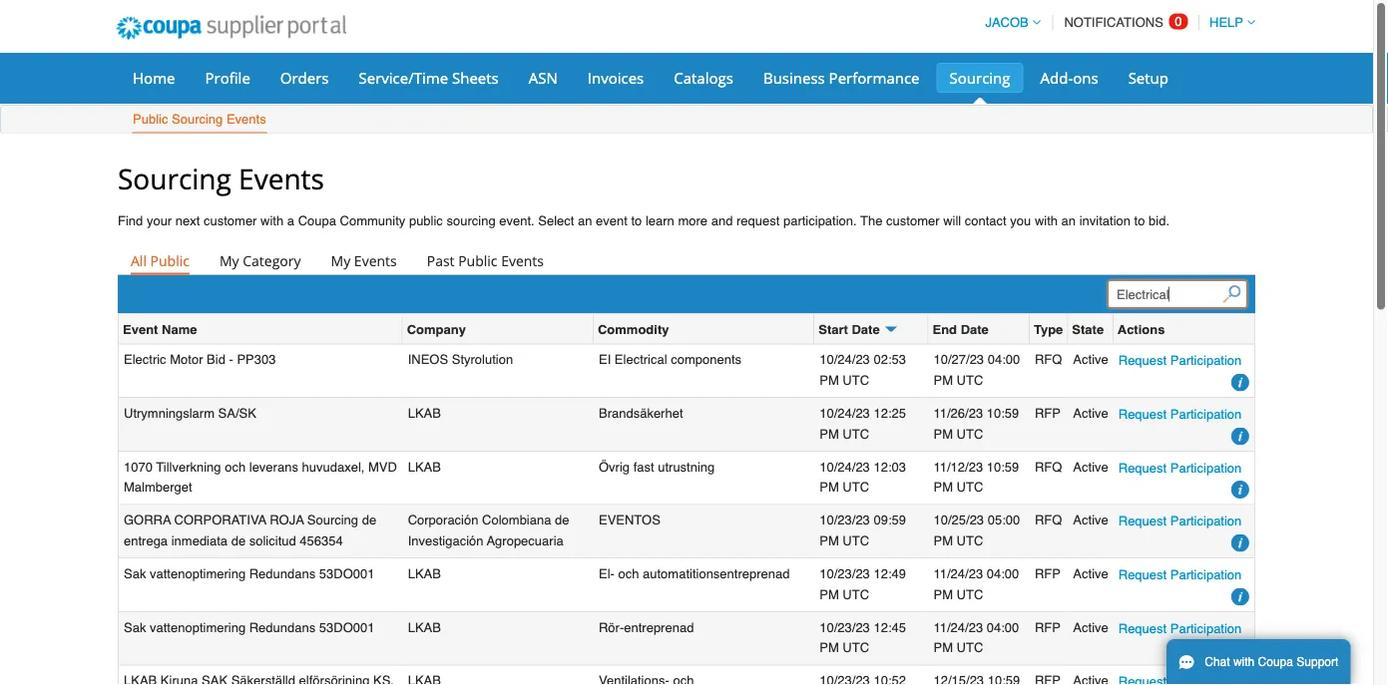 Task type: describe. For each thing, give the bounding box(es) containing it.
sourcing
[[447, 214, 496, 229]]

10/23/23 12:49 pm utc
[[820, 567, 907, 602]]

request participation for 02:53
[[1119, 353, 1242, 368]]

lkab for rör-
[[408, 620, 441, 635]]

1 horizontal spatial och
[[619, 567, 639, 582]]

event
[[596, 214, 628, 229]]

request participation for 09:59
[[1119, 514, 1242, 529]]

och inside the 1070 tillverkning och leverans huvudaxel, mvd malmberget
[[225, 460, 246, 475]]

request participation button for 12:25
[[1119, 404, 1242, 425]]

event
[[123, 322, 158, 337]]

sa/sk
[[218, 406, 257, 421]]

past
[[427, 251, 455, 270]]

type state
[[1034, 322, 1104, 337]]

rfq for 10:59
[[1035, 460, 1063, 475]]

and
[[712, 214, 733, 229]]

request for 02:53
[[1119, 353, 1167, 368]]

11/26/23 10:59 pm utc
[[934, 406, 1020, 442]]

company
[[407, 322, 466, 337]]

setup
[[1129, 67, 1169, 88]]

start date button
[[819, 319, 897, 340]]

events down profile link
[[227, 112, 266, 127]]

my for my events
[[331, 251, 351, 270]]

utc inside 10/24/23 12:25 pm utc
[[843, 427, 870, 442]]

10/23/23 for 10/23/23 12:49 pm utc
[[820, 567, 871, 582]]

pm inside 11/12/23 10:59 pm utc
[[934, 480, 954, 495]]

malmberget
[[124, 480, 192, 495]]

eventos
[[599, 513, 661, 528]]

request participation for 12:25
[[1119, 407, 1242, 422]]

vattenoptimering for el- och automatitionsentreprenad
[[150, 567, 246, 582]]

tab list containing all public
[[118, 246, 1256, 274]]

navigation containing notifications 0
[[977, 3, 1256, 42]]

your
[[147, 214, 172, 229]]

1 lkab from the top
[[408, 406, 441, 421]]

active for 10/24/23 12:25 pm utc
[[1074, 406, 1109, 421]]

events up a on the left of the page
[[239, 159, 324, 197]]

home link
[[120, 63, 188, 93]]

pm inside 10/23/23 12:49 pm utc
[[820, 588, 839, 602]]

entreprenad
[[624, 620, 694, 635]]

utc inside 10/23/23 12:49 pm utc
[[843, 588, 870, 602]]

sourcing up next at the top
[[118, 159, 231, 197]]

request participation button for 12:45
[[1119, 618, 1242, 639]]

lkab for övrig
[[408, 460, 441, 475]]

pm inside 10/24/23 12:25 pm utc
[[820, 427, 839, 442]]

redundans for rör-entreprenad
[[249, 620, 316, 635]]

pm inside 10/24/23 02:53 pm utc
[[820, 373, 839, 388]]

end
[[933, 322, 958, 337]]

mvd
[[368, 460, 397, 475]]

1070 tillverkning och leverans huvudaxel, mvd malmberget
[[124, 460, 397, 495]]

all public
[[131, 251, 190, 270]]

invitation
[[1080, 214, 1131, 229]]

10/24/23 for 10/24/23 02:53 pm utc
[[820, 352, 871, 367]]

find
[[118, 214, 143, 229]]

04:00 for 10/23/23 12:45 pm utc
[[987, 620, 1020, 635]]

rfp for 10/23/23 12:45 pm utc
[[1035, 620, 1061, 635]]

10/24/23 12:03 pm utc
[[820, 460, 907, 495]]

sourcing inside gorra corporativa roja sourcing de entrega inmediata de solicitud 456354
[[307, 513, 359, 528]]

-
[[229, 352, 233, 367]]

sak for rör-entreprenad
[[124, 620, 146, 635]]

add-ons link
[[1028, 63, 1112, 93]]

2 customer from the left
[[887, 214, 940, 229]]

select
[[538, 214, 575, 229]]

övrig
[[599, 460, 630, 475]]

active for 10/23/23 12:49 pm utc
[[1074, 567, 1109, 582]]

service/time sheets link
[[346, 63, 512, 93]]

0 horizontal spatial de
[[231, 534, 246, 549]]

inmediata
[[171, 534, 228, 549]]

request for 09:59
[[1119, 514, 1167, 529]]

electric motor bid - pp303
[[124, 352, 276, 367]]

request for 12:49
[[1119, 568, 1167, 583]]

profile
[[205, 67, 250, 88]]

11/24/23 for 12:45
[[934, 620, 984, 635]]

Search text field
[[1109, 280, 1248, 308]]

request for 12:25
[[1119, 407, 1167, 422]]

orders
[[280, 67, 329, 88]]

10/25/23
[[934, 513, 985, 528]]

utc inside the 10/24/23 12:03 pm utc
[[843, 480, 870, 495]]

active for 10/23/23 12:45 pm utc
[[1074, 620, 1109, 635]]

rfp for 10/23/23 12:49 pm utc
[[1035, 567, 1061, 582]]

business
[[764, 67, 825, 88]]

12:49
[[874, 567, 907, 582]]

10/23/23 for 10/23/23 09:59 pm utc
[[820, 513, 871, 528]]

date for start date
[[852, 322, 880, 337]]

10/23/23 09:59 pm utc
[[820, 513, 907, 549]]

orders link
[[267, 63, 342, 93]]

sourcing link
[[937, 63, 1024, 93]]

public sourcing events
[[133, 112, 266, 127]]

start date
[[819, 322, 880, 337]]

0 horizontal spatial coupa
[[298, 214, 336, 229]]

10/27/23
[[934, 352, 985, 367]]

learn
[[646, 214, 675, 229]]

utc inside 10/27/23 04:00 pm utc
[[957, 373, 984, 388]]

request participation for 12:49
[[1119, 568, 1242, 583]]

pm inside 10/25/23 05:00 pm utc
[[934, 534, 954, 549]]

notifications 0
[[1065, 14, 1183, 30]]

end date button
[[933, 319, 989, 340]]

vattenoptimering for rör-entreprenad
[[150, 620, 246, 635]]

0
[[1176, 14, 1183, 29]]

will
[[944, 214, 962, 229]]

rfq for 04:00
[[1035, 352, 1063, 367]]

pm inside the 10/24/23 12:03 pm utc
[[820, 480, 839, 495]]

sourcing down profile link
[[172, 112, 223, 127]]

all public link
[[118, 246, 203, 274]]

53do001 for rör-entreprenad
[[319, 620, 375, 635]]

type
[[1034, 322, 1064, 337]]

10/24/23 for 10/24/23 12:03 pm utc
[[820, 460, 871, 475]]

10/24/23 for 10/24/23 12:25 pm utc
[[820, 406, 871, 421]]

04:00 for 10/23/23 12:49 pm utc
[[987, 567, 1020, 582]]

utc inside 10/23/23 09:59 pm utc
[[843, 534, 870, 549]]

the
[[861, 214, 883, 229]]

colombiana
[[482, 513, 552, 528]]

el-
[[599, 567, 615, 582]]

date for end date
[[961, 322, 989, 337]]

catalogs
[[674, 67, 734, 88]]

business performance
[[764, 67, 920, 88]]

utc inside 11/26/23 10:59 pm utc
[[957, 427, 984, 442]]

you
[[1011, 214, 1032, 229]]

coupa inside button
[[1259, 656, 1294, 670]]

public sourcing events link
[[132, 107, 267, 133]]

public
[[409, 214, 443, 229]]

456354
[[300, 534, 343, 549]]

commodity button
[[598, 319, 669, 340]]

service/time
[[359, 67, 448, 88]]

2 an from the left
[[1062, 214, 1076, 229]]

11/12/23 10:59 pm utc
[[934, 460, 1020, 495]]

styrolution
[[452, 352, 513, 367]]

components
[[671, 352, 742, 367]]

11/12/23
[[934, 460, 984, 475]]

1 an from the left
[[578, 214, 593, 229]]

profile link
[[192, 63, 263, 93]]

invoices link
[[575, 63, 657, 93]]

10:59 for 11/26/23 10:59 pm utc
[[987, 406, 1020, 421]]

de inside corporación colombiana de investigación agropecuaria
[[555, 513, 570, 528]]

gorra
[[124, 513, 171, 528]]

service/time sheets
[[359, 67, 499, 88]]

catalogs link
[[661, 63, 747, 93]]

request participation for 12:45
[[1119, 621, 1242, 636]]

name
[[162, 322, 197, 337]]

motor
[[170, 352, 203, 367]]

request participation button for 12:03
[[1119, 458, 1242, 479]]

event.
[[499, 214, 535, 229]]



Task type: vqa. For each thing, say whether or not it's contained in the screenshot.


Task type: locate. For each thing, give the bounding box(es) containing it.
12:03
[[874, 460, 907, 475]]

utc inside 10/24/23 02:53 pm utc
[[843, 373, 870, 388]]

2 vertical spatial 10/24/23
[[820, 460, 871, 475]]

3 active from the top
[[1074, 460, 1109, 475]]

pm up 10/23/23 12:49 pm utc
[[820, 534, 839, 549]]

el- och automatitionsentreprenad
[[599, 567, 790, 582]]

2 11/24/23 04:00 pm utc from the top
[[934, 620, 1020, 656]]

leverans
[[249, 460, 298, 475]]

1 vertical spatial rfq
[[1035, 460, 1063, 475]]

3 request from the top
[[1119, 461, 1167, 476]]

1 53do001 from the top
[[319, 567, 375, 582]]

chat
[[1205, 656, 1231, 670]]

chat with coupa support
[[1205, 656, 1339, 670]]

actions button
[[1118, 319, 1166, 340]]

2 sak from the top
[[124, 620, 146, 635]]

10:59 inside 11/26/23 10:59 pm utc
[[987, 406, 1020, 421]]

10/24/23 left 12:03
[[820, 460, 871, 475]]

tillverkning
[[156, 460, 221, 475]]

1 sak vattenoptimering redundans 53do001 from the top
[[124, 567, 375, 582]]

09:59
[[874, 513, 907, 528]]

2 vertical spatial rfp
[[1035, 620, 1061, 635]]

pm down 10/23/23 12:49 pm utc
[[820, 641, 839, 656]]

10/23/23 left 09:59
[[820, 513, 871, 528]]

10:59 right 11/12/23
[[987, 460, 1020, 475]]

6 request participation from the top
[[1119, 621, 1242, 636]]

3 10/24/23 from the top
[[820, 460, 871, 475]]

lkab
[[408, 406, 441, 421], [408, 460, 441, 475], [408, 567, 441, 582], [408, 620, 441, 635]]

1 horizontal spatial coupa
[[1259, 656, 1294, 670]]

04:00 for 10/24/23 02:53 pm utc
[[988, 352, 1021, 367]]

chat with coupa support button
[[1167, 640, 1351, 686]]

1 10/24/23 from the top
[[820, 352, 871, 367]]

11/24/23 04:00 pm utc for 12:45
[[934, 620, 1020, 656]]

10/23/23 left 12:45
[[820, 620, 871, 635]]

11/24/23 04:00 pm utc for 12:49
[[934, 567, 1020, 602]]

investigación
[[408, 534, 484, 549]]

3 rfq from the top
[[1035, 513, 1063, 528]]

5 request participation button from the top
[[1119, 565, 1242, 586]]

4 request participation from the top
[[1119, 514, 1242, 529]]

de down corporativa
[[231, 534, 246, 549]]

electric
[[124, 352, 166, 367]]

10/23/23 for 10/23/23 12:45 pm utc
[[820, 620, 871, 635]]

5 active from the top
[[1074, 567, 1109, 582]]

1 vertical spatial 11/24/23
[[934, 620, 984, 635]]

11/24/23
[[934, 567, 984, 582], [934, 620, 984, 635]]

public for all
[[150, 251, 190, 270]]

participation for 12:03
[[1171, 461, 1242, 476]]

active for 10/24/23 12:03 pm utc
[[1074, 460, 1109, 475]]

11/24/23 04:00 pm utc right 12:45
[[934, 620, 1020, 656]]

pm down start
[[820, 373, 839, 388]]

2 vertical spatial 10/23/23
[[820, 620, 871, 635]]

public right past
[[458, 251, 498, 270]]

1 redundans from the top
[[249, 567, 316, 582]]

contact
[[965, 214, 1007, 229]]

2 horizontal spatial de
[[555, 513, 570, 528]]

1 vertical spatial rfp
[[1035, 567, 1061, 582]]

5 request from the top
[[1119, 568, 1167, 583]]

2 vertical spatial rfq
[[1035, 513, 1063, 528]]

participation for 12:45
[[1171, 621, 1242, 636]]

my left category
[[220, 251, 239, 270]]

pm right 10/23/23 12:45 pm utc
[[934, 641, 954, 656]]

04:00 inside 10/27/23 04:00 pm utc
[[988, 352, 1021, 367]]

0 vertical spatial 10/24/23
[[820, 352, 871, 367]]

utc inside 11/12/23 10:59 pm utc
[[957, 480, 984, 495]]

ons
[[1074, 67, 1099, 88]]

request participation for 12:03
[[1119, 461, 1242, 476]]

10/24/23 02:53 pm utc
[[820, 352, 907, 388]]

public for past
[[458, 251, 498, 270]]

sourcing up 456354
[[307, 513, 359, 528]]

2 horizontal spatial with
[[1234, 656, 1255, 670]]

next
[[176, 214, 200, 229]]

request participation button for 09:59
[[1119, 511, 1242, 532]]

electrical
[[615, 352, 668, 367]]

1 11/24/23 04:00 pm utc from the top
[[934, 567, 1020, 602]]

2 active from the top
[[1074, 406, 1109, 421]]

date
[[852, 322, 880, 337], [961, 322, 989, 337]]

1 horizontal spatial my
[[331, 251, 351, 270]]

0 vertical spatial coupa
[[298, 214, 336, 229]]

customer left will
[[887, 214, 940, 229]]

1 horizontal spatial to
[[1135, 214, 1146, 229]]

1 vertical spatial redundans
[[249, 620, 316, 635]]

request participation button
[[1119, 350, 1242, 371], [1119, 404, 1242, 425], [1119, 458, 1242, 479], [1119, 511, 1242, 532], [1119, 565, 1242, 586], [1119, 618, 1242, 639]]

pm inside 11/26/23 10:59 pm utc
[[934, 427, 954, 442]]

3 participation from the top
[[1171, 461, 1242, 476]]

10/24/23 inside 10/24/23 02:53 pm utc
[[820, 352, 871, 367]]

10/27/23 04:00 pm utc
[[934, 352, 1021, 388]]

participation for 12:49
[[1171, 568, 1242, 583]]

0 vertical spatial 10:59
[[987, 406, 1020, 421]]

search image
[[1224, 285, 1242, 303]]

2 10/23/23 from the top
[[820, 567, 871, 582]]

1070
[[124, 460, 153, 475]]

0 horizontal spatial och
[[225, 460, 246, 475]]

6 request from the top
[[1119, 621, 1167, 636]]

2 rfq from the top
[[1035, 460, 1063, 475]]

53do001
[[319, 567, 375, 582], [319, 620, 375, 635]]

0 vertical spatial och
[[225, 460, 246, 475]]

10/23/23 12:45 pm utc
[[820, 620, 907, 656]]

pm down 11/12/23
[[934, 480, 954, 495]]

de up agropecuaria
[[555, 513, 570, 528]]

coupa supplier portal image
[[103, 3, 360, 53]]

community
[[340, 214, 406, 229]]

2 vertical spatial 04:00
[[987, 620, 1020, 635]]

pm down '11/26/23'
[[934, 427, 954, 442]]

3 lkab from the top
[[408, 567, 441, 582]]

1 vertical spatial vattenoptimering
[[150, 620, 246, 635]]

vattenoptimering
[[150, 567, 246, 582], [150, 620, 246, 635]]

2 11/24/23 from the top
[[934, 620, 984, 635]]

ei
[[599, 352, 611, 367]]

0 vertical spatial 04:00
[[988, 352, 1021, 367]]

participation for 09:59
[[1171, 514, 1242, 529]]

tab list
[[118, 246, 1256, 274]]

events down community
[[354, 251, 397, 270]]

0 vertical spatial sak vattenoptimering redundans 53do001
[[124, 567, 375, 582]]

pm inside 10/23/23 12:45 pm utc
[[820, 641, 839, 656]]

0 vertical spatial 11/24/23
[[934, 567, 984, 582]]

0 vertical spatial rfq
[[1035, 352, 1063, 367]]

1 vertical spatial coupa
[[1259, 656, 1294, 670]]

2 lkab from the top
[[408, 460, 441, 475]]

5 request participation from the top
[[1119, 568, 1242, 583]]

de down mvd
[[362, 513, 377, 528]]

1 vertical spatial 04:00
[[987, 567, 1020, 582]]

2 sak vattenoptimering redundans 53do001 from the top
[[124, 620, 375, 635]]

to left bid.
[[1135, 214, 1146, 229]]

1 10/23/23 from the top
[[820, 513, 871, 528]]

0 vertical spatial rfp
[[1035, 406, 1061, 421]]

3 request participation button from the top
[[1119, 458, 1242, 479]]

navigation
[[977, 3, 1256, 42]]

11/26/23
[[934, 406, 984, 421]]

help link
[[1201, 15, 1256, 30]]

sheets
[[452, 67, 499, 88]]

support
[[1297, 656, 1339, 670]]

roja
[[270, 513, 304, 528]]

pm down 10/27/23
[[934, 373, 954, 388]]

state
[[1073, 322, 1104, 337]]

redundans for el- och automatitionsentreprenad
[[249, 567, 316, 582]]

coupa left "support"
[[1259, 656, 1294, 670]]

1 request from the top
[[1119, 353, 1167, 368]]

1 sak from the top
[[124, 567, 146, 582]]

4 participation from the top
[[1171, 514, 1242, 529]]

4 request from the top
[[1119, 514, 1167, 529]]

1 11/24/23 from the top
[[934, 567, 984, 582]]

05:00
[[988, 513, 1021, 528]]

1 horizontal spatial de
[[362, 513, 377, 528]]

1 vattenoptimering from the top
[[150, 567, 246, 582]]

11/24/23 04:00 pm utc down 10/25/23 05:00 pm utc
[[934, 567, 1020, 602]]

my inside 'link'
[[220, 251, 239, 270]]

asn
[[529, 67, 558, 88]]

business performance link
[[751, 63, 933, 93]]

pm inside 10/23/23 09:59 pm utc
[[820, 534, 839, 549]]

1 vertical spatial 10/24/23
[[820, 406, 871, 421]]

find your next customer with a coupa community public sourcing event. select an event to learn more and request participation. the customer will contact you with an invitation to bid.
[[118, 214, 1170, 229]]

10/23/23 inside 10/23/23 12:49 pm utc
[[820, 567, 871, 582]]

participation for 02:53
[[1171, 353, 1242, 368]]

3 rfp from the top
[[1035, 620, 1061, 635]]

with right the chat
[[1234, 656, 1255, 670]]

ineos styrolution
[[408, 352, 513, 367]]

0 vertical spatial 53do001
[[319, 567, 375, 582]]

date right start
[[852, 322, 880, 337]]

6 participation from the top
[[1171, 621, 1242, 636]]

2 rfp from the top
[[1035, 567, 1061, 582]]

sak vattenoptimering redundans 53do001 for el- och automatitionsentreprenad
[[124, 567, 375, 582]]

1 rfp from the top
[[1035, 406, 1061, 421]]

10:59
[[987, 406, 1020, 421], [987, 460, 1020, 475]]

solicitud
[[249, 534, 296, 549]]

coupa right a on the left of the page
[[298, 214, 336, 229]]

2 participation from the top
[[1171, 407, 1242, 422]]

0 vertical spatial 10/23/23
[[820, 513, 871, 528]]

pm down 10/25/23 05:00 pm utc
[[934, 588, 954, 602]]

10/23/23 left 12:49
[[820, 567, 871, 582]]

1 to from the left
[[632, 214, 642, 229]]

11/24/23 for 12:49
[[934, 567, 984, 582]]

rör-
[[599, 620, 624, 635]]

type button
[[1034, 319, 1064, 340]]

pm inside 10/27/23 04:00 pm utc
[[934, 373, 954, 388]]

och right el-
[[619, 567, 639, 582]]

corporativa
[[174, 513, 267, 528]]

rfq right 11/12/23 10:59 pm utc
[[1035, 460, 1063, 475]]

10/23/23
[[820, 513, 871, 528], [820, 567, 871, 582], [820, 620, 871, 635]]

2 request participation button from the top
[[1119, 404, 1242, 425]]

2 vattenoptimering from the top
[[150, 620, 246, 635]]

10/24/23
[[820, 352, 871, 367], [820, 406, 871, 421], [820, 460, 871, 475]]

public right all
[[150, 251, 190, 270]]

0 horizontal spatial with
[[261, 214, 284, 229]]

events
[[227, 112, 266, 127], [239, 159, 324, 197], [354, 251, 397, 270], [501, 251, 544, 270]]

0 horizontal spatial an
[[578, 214, 593, 229]]

pm down 10/25/23
[[934, 534, 954, 549]]

customer right next at the top
[[204, 214, 257, 229]]

pm up the 10/24/23 12:03 pm utc
[[820, 427, 839, 442]]

6 active from the top
[[1074, 620, 1109, 635]]

end date
[[933, 322, 989, 337]]

2 request from the top
[[1119, 407, 1167, 422]]

active
[[1074, 352, 1109, 367], [1074, 406, 1109, 421], [1074, 460, 1109, 475], [1074, 513, 1109, 528], [1074, 567, 1109, 582], [1074, 620, 1109, 635]]

2 request participation from the top
[[1119, 407, 1242, 422]]

public down "home" link at the left of the page
[[133, 112, 168, 127]]

0 horizontal spatial to
[[632, 214, 642, 229]]

request participation button for 02:53
[[1119, 350, 1242, 371]]

my for my category
[[220, 251, 239, 270]]

11/24/23 down 10/25/23 05:00 pm utc
[[934, 567, 984, 582]]

start
[[819, 322, 849, 337]]

och left leverans
[[225, 460, 246, 475]]

5 participation from the top
[[1171, 568, 1242, 583]]

10/24/23 inside the 10/24/23 12:03 pm utc
[[820, 460, 871, 475]]

0 vertical spatial vattenoptimering
[[150, 567, 246, 582]]

pm
[[820, 373, 839, 388], [934, 373, 954, 388], [820, 427, 839, 442], [934, 427, 954, 442], [820, 480, 839, 495], [934, 480, 954, 495], [820, 534, 839, 549], [934, 534, 954, 549], [820, 588, 839, 602], [934, 588, 954, 602], [820, 641, 839, 656], [934, 641, 954, 656]]

0 horizontal spatial date
[[852, 322, 880, 337]]

10/24/23 left 12:25
[[820, 406, 871, 421]]

rfp for 10/24/23 12:25 pm utc
[[1035, 406, 1061, 421]]

1 10:59 from the top
[[987, 406, 1020, 421]]

bid.
[[1149, 214, 1170, 229]]

commodity
[[598, 322, 669, 337]]

2 10:59 from the top
[[987, 460, 1020, 475]]

rfq for 05:00
[[1035, 513, 1063, 528]]

10:59 for 11/12/23 10:59 pm utc
[[987, 460, 1020, 475]]

automatitionsentreprenad
[[643, 567, 790, 582]]

lkab for el-
[[408, 567, 441, 582]]

0 horizontal spatial customer
[[204, 214, 257, 229]]

setup link
[[1116, 63, 1182, 93]]

10:59 inside 11/12/23 10:59 pm utc
[[987, 460, 1020, 475]]

1 request participation from the top
[[1119, 353, 1242, 368]]

company button
[[407, 319, 466, 340]]

1 vertical spatial 53do001
[[319, 620, 375, 635]]

my category
[[220, 251, 301, 270]]

2 10/24/23 from the top
[[820, 406, 871, 421]]

3 10/23/23 from the top
[[820, 620, 871, 635]]

participation.
[[784, 214, 857, 229]]

4 lkab from the top
[[408, 620, 441, 635]]

1 vertical spatial sak vattenoptimering redundans 53do001
[[124, 620, 375, 635]]

övrig fast utrustning
[[599, 460, 715, 475]]

1 participation from the top
[[1171, 353, 1242, 368]]

2 my from the left
[[331, 251, 351, 270]]

rfq down type button
[[1035, 352, 1063, 367]]

to left learn
[[632, 214, 642, 229]]

1 horizontal spatial with
[[1035, 214, 1058, 229]]

4 active from the top
[[1074, 513, 1109, 528]]

my events
[[331, 251, 397, 270]]

1 request participation button from the top
[[1119, 350, 1242, 371]]

1 vertical spatial 10:59
[[987, 460, 1020, 475]]

1 my from the left
[[220, 251, 239, 270]]

my down community
[[331, 251, 351, 270]]

request participation button for 12:49
[[1119, 565, 1242, 586]]

sak vattenoptimering redundans 53do001
[[124, 567, 375, 582], [124, 620, 375, 635]]

11/24/23 right 12:45
[[934, 620, 984, 635]]

actions
[[1118, 322, 1166, 337]]

utrustning
[[658, 460, 715, 475]]

an left invitation
[[1062, 214, 1076, 229]]

rfq right 05:00
[[1035, 513, 1063, 528]]

an left event
[[578, 214, 593, 229]]

events down event.
[[501, 251, 544, 270]]

0 vertical spatial sak
[[124, 567, 146, 582]]

och
[[225, 460, 246, 475], [619, 567, 639, 582]]

fast
[[634, 460, 655, 475]]

participation for 12:25
[[1171, 407, 1242, 422]]

with left a on the left of the page
[[261, 214, 284, 229]]

jacob
[[986, 15, 1029, 30]]

10:59 right '11/26/23'
[[987, 406, 1020, 421]]

bid
[[207, 352, 226, 367]]

utc inside 10/23/23 12:45 pm utc
[[843, 641, 870, 656]]

state button
[[1073, 319, 1104, 340]]

invoices
[[588, 67, 644, 88]]

utc
[[843, 373, 870, 388], [957, 373, 984, 388], [843, 427, 870, 442], [957, 427, 984, 442], [843, 480, 870, 495], [957, 480, 984, 495], [843, 534, 870, 549], [957, 534, 984, 549], [843, 588, 870, 602], [957, 588, 984, 602], [843, 641, 870, 656], [957, 641, 984, 656]]

1 customer from the left
[[204, 214, 257, 229]]

1 rfq from the top
[[1035, 352, 1063, 367]]

request for 12:03
[[1119, 461, 1167, 476]]

3 request participation from the top
[[1119, 461, 1242, 476]]

my events link
[[318, 246, 410, 274]]

2 to from the left
[[1135, 214, 1146, 229]]

with right you in the top of the page
[[1035, 214, 1058, 229]]

utc inside 10/25/23 05:00 pm utc
[[957, 534, 984, 549]]

1 horizontal spatial date
[[961, 322, 989, 337]]

active for 10/23/23 09:59 pm utc
[[1074, 513, 1109, 528]]

0 vertical spatial redundans
[[249, 567, 316, 582]]

pm up 10/23/23 12:45 pm utc
[[820, 588, 839, 602]]

2 redundans from the top
[[249, 620, 316, 635]]

10/24/23 down "start date"
[[820, 352, 871, 367]]

1 vertical spatial 11/24/23 04:00 pm utc
[[934, 620, 1020, 656]]

10/23/23 inside 10/23/23 12:45 pm utc
[[820, 620, 871, 635]]

2 53do001 from the top
[[319, 620, 375, 635]]

4 request participation button from the top
[[1119, 511, 1242, 532]]

sourcing down jacob
[[950, 67, 1011, 88]]

pm up 10/23/23 09:59 pm utc
[[820, 480, 839, 495]]

6 request participation button from the top
[[1119, 618, 1242, 639]]

1 date from the left
[[852, 322, 880, 337]]

date right end
[[961, 322, 989, 337]]

0 horizontal spatial my
[[220, 251, 239, 270]]

1 vertical spatial och
[[619, 567, 639, 582]]

jacob link
[[977, 15, 1041, 30]]

53do001 for el- och automatitionsentreprenad
[[319, 567, 375, 582]]

1 vertical spatial 10/23/23
[[820, 567, 871, 582]]

10/23/23 inside 10/23/23 09:59 pm utc
[[820, 513, 871, 528]]

sak vattenoptimering redundans 53do001 for rör-entreprenad
[[124, 620, 375, 635]]

1 active from the top
[[1074, 352, 1109, 367]]

1 horizontal spatial customer
[[887, 214, 940, 229]]

category
[[243, 251, 301, 270]]

active for 10/24/23 02:53 pm utc
[[1074, 352, 1109, 367]]

request for 12:45
[[1119, 621, 1167, 636]]

sak for el- och automatitionsentreprenad
[[124, 567, 146, 582]]

2 date from the left
[[961, 322, 989, 337]]

participation
[[1171, 353, 1242, 368], [1171, 407, 1242, 422], [1171, 461, 1242, 476], [1171, 514, 1242, 529], [1171, 568, 1242, 583], [1171, 621, 1242, 636]]

ei electrical components
[[599, 352, 742, 367]]

add-
[[1041, 67, 1074, 88]]

past public events
[[427, 251, 544, 270]]

0 vertical spatial 11/24/23 04:00 pm utc
[[934, 567, 1020, 602]]

1 horizontal spatial an
[[1062, 214, 1076, 229]]

10/24/23 inside 10/24/23 12:25 pm utc
[[820, 406, 871, 421]]

1 vertical spatial sak
[[124, 620, 146, 635]]

with inside button
[[1234, 656, 1255, 670]]



